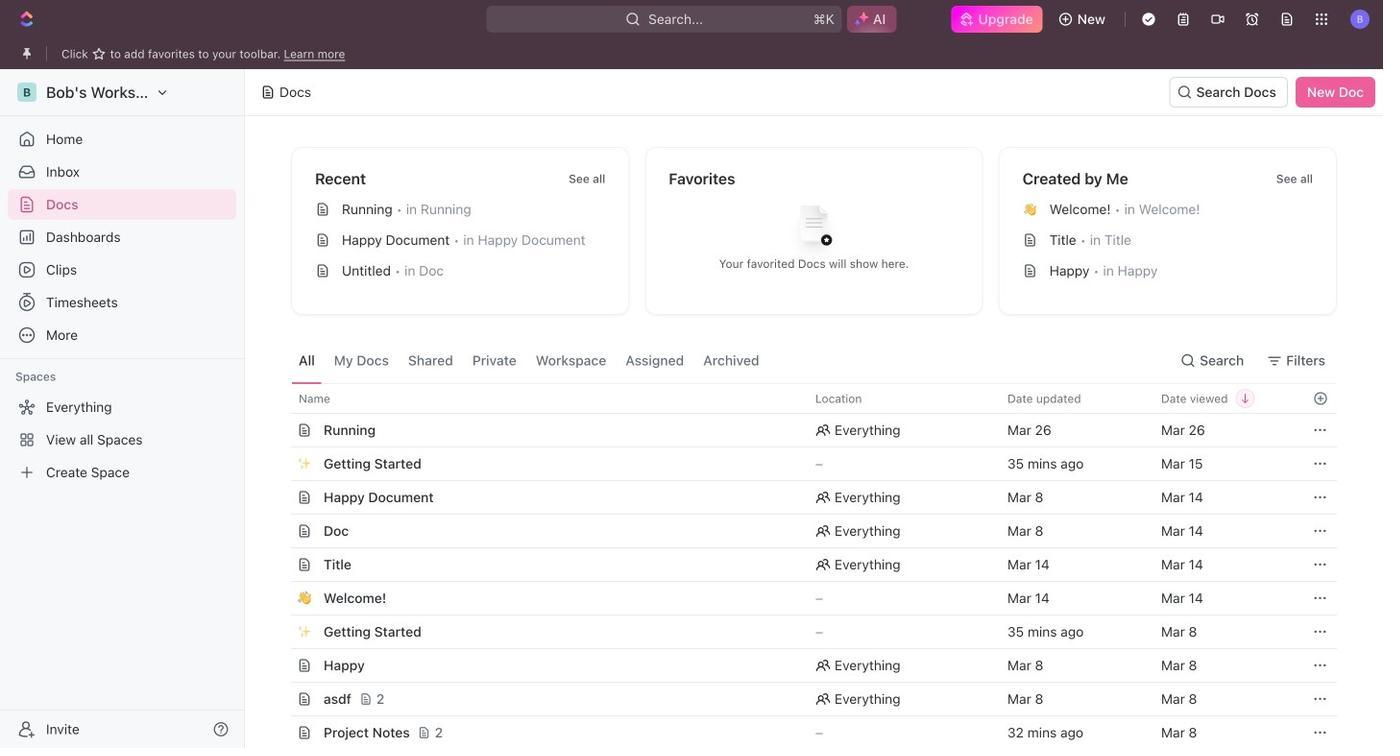 Task type: locate. For each thing, give the bounding box(es) containing it.
tree
[[8, 392, 236, 488]]

5 row from the top
[[270, 514, 1337, 548]]

11 row from the top
[[270, 716, 1337, 748]]

10 row from the top
[[270, 682, 1337, 717]]

6 row from the top
[[270, 547, 1337, 582]]

table
[[270, 383, 1337, 748]]

tab list
[[291, 338, 767, 383]]

9 row from the top
[[270, 648, 1337, 683]]

tree inside sidebar navigation
[[8, 392, 236, 488]]

4 row from the top
[[270, 480, 1337, 515]]

row
[[270, 383, 1337, 414], [270, 413, 1337, 448], [270, 447, 1337, 481], [270, 480, 1337, 515], [270, 514, 1337, 548], [270, 547, 1337, 582], [270, 581, 1337, 616], [270, 615, 1337, 649], [270, 648, 1337, 683], [270, 682, 1337, 717], [270, 716, 1337, 748]]

sidebar navigation
[[0, 69, 249, 748]]

8 row from the top
[[270, 615, 1337, 649]]

2 row from the top
[[270, 413, 1337, 448]]



Task type: vqa. For each thing, say whether or not it's contained in the screenshot.
user group icon to the right
no



Task type: describe. For each thing, give the bounding box(es) containing it.
no favorited docs image
[[776, 191, 852, 267]]

bob's workspace, , element
[[17, 83, 36, 102]]

1 row from the top
[[270, 383, 1337, 414]]

3 row from the top
[[270, 447, 1337, 481]]

7 row from the top
[[270, 581, 1337, 616]]



